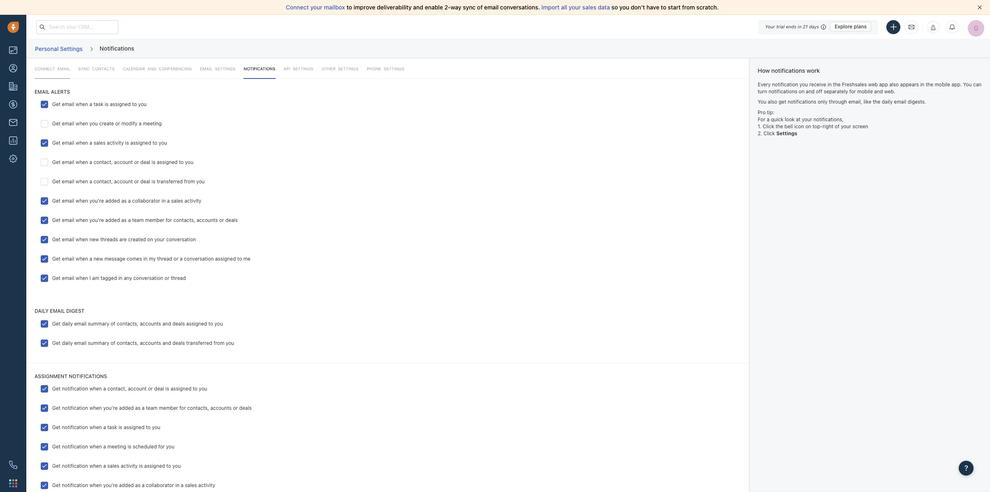 Task type: locate. For each thing, give the bounding box(es) containing it.
2 vertical spatial from
[[214, 340, 225, 346]]

deal for get notification when a contact, account or deal is assigned to you
[[154, 386, 164, 392]]

as for get email when you're added as a collaborator in a sales activity
[[121, 198, 127, 204]]

1 horizontal spatial on
[[799, 88, 805, 95]]

get notification when a sales activity is assigned to you
[[52, 463, 181, 470]]

also
[[890, 81, 899, 87], [768, 99, 778, 105]]

also up web.
[[890, 81, 899, 87]]

contact, down the "get email when a sales activity is assigned to you" at the left top
[[94, 159, 113, 166]]

your right at
[[802, 117, 813, 123]]

you're inside tab panel
[[89, 218, 104, 224]]

deal up get notification when you're added as a team member for contacts, accounts or deals
[[154, 386, 164, 392]]

0 horizontal spatial email
[[35, 89, 50, 95]]

get
[[52, 101, 61, 108], [52, 121, 61, 127], [52, 140, 61, 146], [52, 159, 61, 166], [52, 179, 61, 185], [52, 198, 61, 204], [52, 218, 61, 224], [52, 237, 61, 243], [52, 256, 61, 262], [52, 276, 61, 282], [52, 321, 61, 327], [52, 340, 61, 346], [52, 386, 61, 392], [52, 405, 61, 412], [52, 425, 61, 431], [52, 444, 61, 450], [52, 463, 61, 470], [52, 483, 61, 489]]

collaborator inside tab panel
[[132, 198, 160, 204]]

2 horizontal spatial from
[[683, 4, 695, 11]]

get for get email when you're added as a team member for contacts, accounts or deals
[[52, 218, 61, 224]]

app.
[[952, 81, 962, 87]]

don't
[[631, 4, 645, 11]]

3 get from the top
[[52, 140, 61, 146]]

email inside email settings link
[[200, 66, 213, 71]]

0 horizontal spatial transferred
[[157, 179, 183, 185]]

calendar and conferencing link
[[123, 58, 192, 79]]

as for get notification when you're added as a team member for contacts, accounts or deals
[[135, 405, 141, 412]]

1 vertical spatial member
[[159, 405, 178, 412]]

notification for get notification when a sales activity is assigned to you
[[62, 463, 88, 470]]

account
[[114, 159, 133, 166], [114, 179, 133, 185], [128, 386, 147, 392]]

email
[[200, 66, 213, 71], [35, 89, 50, 95]]

phone
[[367, 66, 382, 71]]

notifications inside tab panel
[[244, 66, 276, 71]]

get for get daily email summary of contacts, accounts and deals assigned to you
[[52, 321, 61, 327]]

2 vertical spatial on
[[147, 237, 153, 243]]

account for get email when a contact, account or deal is assigned to you
[[114, 159, 133, 166]]

connect left the mailbox
[[286, 4, 309, 11]]

1 vertical spatial account
[[114, 179, 133, 185]]

added down get notification when a contact, account or deal is assigned to you in the bottom left of the page
[[119, 405, 134, 412]]

import all your sales data link
[[542, 4, 612, 11]]

notifications link
[[244, 58, 276, 79]]

0 vertical spatial meeting
[[143, 121, 162, 127]]

thread right my
[[157, 256, 172, 262]]

1 vertical spatial on
[[806, 124, 812, 130]]

calendar and conferencing
[[123, 66, 192, 71]]

get for get daily email summary of contacts, accounts and deals transferred from you
[[52, 340, 61, 346]]

meeting up get notification when a sales activity is assigned to you
[[107, 444, 126, 450]]

thread down get email when a new message comes in my thread or a conversation assigned to me
[[171, 276, 186, 282]]

added down get notification when a sales activity is assigned to you
[[119, 483, 134, 489]]

settings inside other settings link
[[338, 66, 359, 71]]

and
[[413, 4, 424, 11], [148, 66, 157, 71], [806, 88, 815, 95], [875, 88, 883, 95], [163, 321, 171, 327], [163, 340, 171, 346]]

mobile down web
[[858, 88, 873, 95]]

task inside tab panel
[[94, 101, 103, 108]]

11 get from the top
[[52, 321, 61, 327]]

1 horizontal spatial also
[[890, 81, 899, 87]]

you're down get notification when a sales activity is assigned to you
[[103, 483, 118, 489]]

deliverability
[[377, 4, 412, 11]]

1 vertical spatial task
[[107, 425, 117, 431]]

and inside calendar and conferencing link
[[148, 66, 157, 71]]

when for get notification when a contact, account or deal is assigned to you
[[89, 386, 102, 392]]

0 vertical spatial collaborator
[[132, 198, 160, 204]]

0 vertical spatial team
[[132, 218, 144, 224]]

0 vertical spatial you
[[964, 81, 972, 87]]

team up created
[[132, 218, 144, 224]]

of right sync
[[477, 4, 483, 11]]

notification for every notification you receive in the freshsales web app also appears in the mobile app. you can turn notifications on and off separately for mobile and web.
[[773, 81, 799, 87]]

0 vertical spatial account
[[114, 159, 133, 166]]

deal
[[140, 159, 150, 166], [140, 179, 150, 185], [154, 386, 164, 392]]

tab panel
[[26, 58, 750, 364]]

when for get notification when a task is assigned to you
[[89, 425, 102, 431]]

1 vertical spatial daily
[[62, 321, 73, 327]]

notifications up at
[[788, 99, 817, 105]]

you're
[[89, 218, 104, 224], [103, 405, 118, 412]]

close image
[[978, 5, 982, 9]]

when for get notification when you're added as a team member for contacts, accounts or deals
[[89, 405, 102, 412]]

0 vertical spatial summary
[[88, 321, 109, 327]]

email for get email when you're added as a team member for contacts, accounts or deals
[[62, 218, 74, 224]]

contacts
[[92, 66, 115, 71]]

1 vertical spatial collaborator
[[146, 483, 174, 489]]

settings down search your crm... text field
[[60, 45, 83, 52]]

of inside pro tip: for a quick look at your notifications, 1. click the bell icon on top-right of your screen 2. click settings
[[835, 124, 840, 130]]

1 vertical spatial new
[[94, 256, 103, 262]]

settings right the other
[[338, 66, 359, 71]]

0 vertical spatial contact,
[[94, 159, 113, 166]]

email left alerts
[[35, 89, 50, 95]]

2 settings from the left
[[384, 66, 405, 71]]

as down the get email when a contact, account or deal is transferred from you
[[121, 198, 127, 204]]

0 vertical spatial you're
[[89, 218, 104, 224]]

0 horizontal spatial task
[[94, 101, 103, 108]]

your
[[766, 24, 776, 29]]

0 vertical spatial member
[[145, 218, 164, 224]]

notifications up get
[[769, 88, 798, 95]]

contact, for get email when a contact, account or deal is assigned to you
[[94, 159, 113, 166]]

get for get email when a sales activity is assigned to you
[[52, 140, 61, 146]]

deal for get email when a contact, account or deal is transferred from you
[[140, 179, 150, 185]]

connect down personal
[[35, 66, 55, 71]]

0 vertical spatial also
[[890, 81, 899, 87]]

get notification when a meeting is scheduled for you
[[52, 444, 175, 450]]

1 horizontal spatial transferred
[[186, 340, 212, 346]]

1 horizontal spatial meeting
[[143, 121, 162, 127]]

other settings link
[[322, 58, 359, 79]]

on
[[799, 88, 805, 95], [806, 124, 812, 130], [147, 237, 153, 243]]

1 settings from the left
[[338, 66, 359, 71]]

1 get from the top
[[52, 101, 61, 108]]

notifications left api on the top left
[[244, 66, 276, 71]]

settings for phone settings
[[384, 66, 405, 71]]

enable
[[425, 4, 443, 11]]

scratch.
[[697, 4, 719, 11]]

new left message
[[94, 256, 103, 262]]

0 horizontal spatial team
[[132, 218, 144, 224]]

tab list containing connect email
[[26, 58, 750, 79]]

is left the scheduled
[[128, 444, 131, 450]]

of right right
[[835, 124, 840, 130]]

from
[[683, 4, 695, 11], [184, 179, 195, 185], [214, 340, 225, 346]]

every notification you receive in the freshsales web app also appears in the mobile app. you can turn notifications on and off separately for mobile and web.
[[758, 81, 982, 95]]

task up create
[[94, 101, 103, 108]]

account for get notification when a contact, account or deal is assigned to you
[[128, 386, 147, 392]]

get for get email when a task is assigned to you
[[52, 101, 61, 108]]

contact, down get email when a contact, account or deal is assigned to you at the top
[[94, 179, 113, 185]]

0 vertical spatial you're
[[89, 198, 104, 204]]

member
[[145, 218, 164, 224], [159, 405, 178, 412]]

you're up get notification when a task is assigned to you
[[103, 405, 118, 412]]

added
[[105, 198, 120, 204], [105, 218, 120, 224], [119, 405, 134, 412], [119, 483, 134, 489]]

13 get from the top
[[52, 386, 61, 392]]

account down get email when a contact, account or deal is assigned to you at the top
[[114, 179, 133, 185]]

added up threads at the top left of the page
[[105, 218, 120, 224]]

1 vertical spatial team
[[146, 405, 158, 412]]

the inside pro tip: for a quick look at your notifications, 1. click the bell icon on top-right of your screen 2. click settings
[[776, 124, 784, 130]]

also inside every notification you receive in the freshsales web app also appears in the mobile app. you can turn notifications on and off separately for mobile and web.
[[890, 81, 899, 87]]

email for get email when i am tagged in any conversation or thread
[[62, 276, 74, 282]]

daily
[[35, 308, 49, 315]]

member inside tab panel
[[145, 218, 164, 224]]

account for get email when a contact, account or deal is transferred from you
[[114, 179, 133, 185]]

collaborator for assignment notifications
[[132, 198, 160, 204]]

team down get notification when a contact, account or deal is assigned to you in the bottom left of the page
[[146, 405, 158, 412]]

1 horizontal spatial task
[[107, 425, 117, 431]]

1 horizontal spatial team
[[146, 405, 158, 412]]

1 vertical spatial from
[[184, 179, 195, 185]]

1 vertical spatial mobile
[[858, 88, 873, 95]]

receive
[[810, 81, 827, 87]]

you're for notification
[[103, 405, 118, 412]]

what's new image
[[931, 24, 937, 30]]

on left off in the right of the page
[[799, 88, 805, 95]]

accounts
[[197, 218, 218, 224], [140, 321, 161, 327], [140, 340, 161, 346], [210, 405, 232, 412]]

17 get from the top
[[52, 463, 61, 470]]

comes
[[127, 256, 142, 262]]

contact, up get notification when you're added as a team member for contacts, accounts or deals
[[107, 386, 127, 392]]

the
[[834, 81, 841, 87], [926, 81, 934, 87], [873, 99, 881, 105], [776, 124, 784, 130]]

notification for get notification when a task is assigned to you
[[62, 425, 88, 431]]

your trial ends in 21 days
[[766, 24, 820, 29]]

get for get notification when a sales activity is assigned to you
[[52, 463, 61, 470]]

0 horizontal spatial meeting
[[107, 444, 126, 450]]

notifications right assignment
[[69, 374, 107, 380]]

get for get email when a contact, account or deal is assigned to you
[[52, 159, 61, 166]]

notifications,
[[814, 117, 844, 123]]

0 vertical spatial notifications
[[100, 45, 134, 52]]

18 get from the top
[[52, 483, 61, 489]]

15 get from the top
[[52, 425, 61, 431]]

get for get email when new threads are created on your conversation
[[52, 237, 61, 243]]

email for email alerts
[[35, 89, 50, 95]]

settings right api on the top left
[[293, 66, 313, 71]]

0 vertical spatial thread
[[157, 256, 172, 262]]

1 vertical spatial you're
[[103, 483, 118, 489]]

and left off in the right of the page
[[806, 88, 815, 95]]

2 horizontal spatial on
[[806, 124, 812, 130]]

1 horizontal spatial settings
[[384, 66, 405, 71]]

on right created
[[147, 237, 153, 243]]

2 vertical spatial contact,
[[107, 386, 127, 392]]

of down get daily email summary of contacts, accounts and deals assigned to you
[[111, 340, 115, 346]]

like
[[864, 99, 872, 105]]

you're for email
[[89, 218, 104, 224]]

2 vertical spatial conversation
[[133, 276, 163, 282]]

10 get from the top
[[52, 276, 61, 282]]

you
[[964, 81, 972, 87], [758, 99, 767, 105]]

1 horizontal spatial email
[[200, 66, 213, 71]]

notifications
[[100, 45, 134, 52], [244, 66, 276, 71]]

9 get from the top
[[52, 256, 61, 262]]

2 get from the top
[[52, 121, 61, 127]]

1 horizontal spatial connect
[[286, 4, 309, 11]]

1 vertical spatial deal
[[140, 179, 150, 185]]

account up the get email when a contact, account or deal is transferred from you
[[114, 159, 133, 166]]

you're inside tab panel
[[89, 198, 104, 204]]

deal up the get email when a contact, account or deal is transferred from you
[[140, 159, 150, 166]]

you left the can
[[964, 81, 972, 87]]

click
[[763, 124, 775, 130], [764, 131, 775, 137]]

deal up get email when you're added as a collaborator in a sales activity
[[140, 179, 150, 185]]

as up get email when new threads are created on your conversation
[[121, 218, 127, 224]]

16 get from the top
[[52, 444, 61, 450]]

get
[[779, 99, 787, 105]]

1 vertical spatial you're
[[103, 405, 118, 412]]

0 horizontal spatial connect
[[35, 66, 55, 71]]

1 vertical spatial meeting
[[107, 444, 126, 450]]

0 vertical spatial mobile
[[935, 81, 951, 87]]

settings right "phone"
[[384, 66, 405, 71]]

you up the pro at top
[[758, 99, 767, 105]]

you also get notifications only through email, like the daily email digests.
[[758, 99, 927, 105]]

5 get from the top
[[52, 179, 61, 185]]

as down get notification when a sales activity is assigned to you
[[135, 483, 141, 489]]

for inside tab panel
[[166, 218, 172, 224]]

0 horizontal spatial settings
[[338, 66, 359, 71]]

0 horizontal spatial from
[[184, 179, 195, 185]]

get for get email when you create or modify a meeting
[[52, 121, 61, 127]]

connect email link
[[35, 58, 70, 79]]

task up the get notification when a meeting is scheduled for you
[[107, 425, 117, 431]]

deals
[[226, 218, 238, 224], [173, 321, 185, 327], [173, 340, 185, 346], [239, 405, 252, 412]]

transferred for deals
[[186, 340, 212, 346]]

data
[[598, 4, 610, 11]]

1 vertical spatial contact,
[[94, 179, 113, 185]]

also left get
[[768, 99, 778, 105]]

you're down the get email when a contact, account or deal is transferred from you
[[89, 198, 104, 204]]

1 summary from the top
[[88, 321, 109, 327]]

email right conferencing
[[200, 66, 213, 71]]

you inside every notification you receive in the freshsales web app also appears in the mobile app. you can turn notifications on and off separately for mobile and web.
[[800, 81, 808, 87]]

get for get notification when a contact, account or deal is assigned to you
[[52, 386, 61, 392]]

the down quick
[[776, 124, 784, 130]]

get email when you're added as a collaborator in a sales activity
[[52, 198, 202, 204]]

deal for get email when a contact, account or deal is assigned to you
[[140, 159, 150, 166]]

notifications up the contacts
[[100, 45, 134, 52]]

settings
[[338, 66, 359, 71], [384, 66, 405, 71]]

of up get daily email summary of contacts, accounts and deals transferred from you
[[111, 321, 115, 327]]

conferencing
[[159, 66, 192, 71]]

created
[[128, 237, 146, 243]]

1 vertical spatial also
[[768, 99, 778, 105]]

so
[[612, 4, 618, 11]]

Search your CRM... text field
[[36, 20, 119, 34]]

personal settings
[[35, 45, 83, 52]]

as
[[121, 198, 127, 204], [121, 218, 127, 224], [135, 405, 141, 412], [135, 483, 141, 489]]

as for get notification when you're added as a collaborator in a sales activity
[[135, 483, 141, 489]]

and right 'calendar'
[[148, 66, 157, 71]]

added for get email when you're added as a collaborator in a sales activity
[[105, 198, 120, 204]]

to
[[347, 4, 352, 11], [661, 4, 667, 11], [132, 101, 137, 108], [153, 140, 157, 146], [179, 159, 184, 166], [237, 256, 242, 262], [209, 321, 213, 327], [193, 386, 198, 392], [146, 425, 151, 431], [166, 463, 171, 470]]

2 vertical spatial account
[[128, 386, 147, 392]]

alerts
[[51, 89, 70, 95]]

2 vertical spatial daily
[[62, 340, 73, 346]]

added for get notification when you're added as a collaborator in a sales activity
[[119, 483, 134, 489]]

transferred for is
[[157, 179, 183, 185]]

summary for get daily email summary of contacts, accounts and deals assigned to you
[[88, 321, 109, 327]]

is up create
[[105, 101, 109, 108]]

1 horizontal spatial you
[[964, 81, 972, 87]]

12 get from the top
[[52, 340, 61, 346]]

on right icon
[[806, 124, 812, 130]]

right
[[823, 124, 834, 130]]

click right 1.
[[763, 124, 775, 130]]

meeting right 'modify'
[[143, 121, 162, 127]]

2 vertical spatial deal
[[154, 386, 164, 392]]

4 get from the top
[[52, 159, 61, 166]]

6 get from the top
[[52, 198, 61, 204]]

1 vertical spatial notifications
[[244, 66, 276, 71]]

added for get email when you're added as a team member for contacts, accounts or deals
[[105, 218, 120, 224]]

notification inside every notification you receive in the freshsales web app also appears in the mobile app. you can turn notifications on and off separately for mobile and web.
[[773, 81, 799, 87]]

new left threads at the top left of the page
[[89, 237, 99, 243]]

0 vertical spatial task
[[94, 101, 103, 108]]

0 vertical spatial daily
[[882, 99, 893, 105]]

7 get from the top
[[52, 218, 61, 224]]

account up get notification when you're added as a team member for contacts, accounts or deals
[[128, 386, 147, 392]]

when for get email when a contact, account or deal is assigned to you
[[76, 159, 88, 166]]

14 get from the top
[[52, 405, 61, 412]]

sync contacts
[[78, 66, 115, 71]]

click right 2.
[[764, 131, 775, 137]]

connect your mailbox link
[[286, 4, 347, 11]]

email for daily email digest
[[50, 308, 65, 315]]

0 vertical spatial on
[[799, 88, 805, 95]]

1 horizontal spatial mobile
[[935, 81, 951, 87]]

app
[[880, 81, 889, 87]]

notification for get notification when a meeting is scheduled for you
[[62, 444, 88, 450]]

0 vertical spatial transferred
[[157, 179, 183, 185]]

tab list
[[26, 58, 750, 79]]

1 horizontal spatial notifications
[[244, 66, 276, 71]]

when for get email when you're added as a team member for contacts, accounts or deals
[[76, 218, 88, 224]]

i
[[89, 276, 91, 282]]

1 vertical spatial email
[[35, 89, 50, 95]]

2 summary from the top
[[88, 340, 109, 346]]

0 vertical spatial deal
[[140, 159, 150, 166]]

email
[[484, 4, 499, 11], [57, 66, 70, 71], [895, 99, 907, 105], [62, 101, 74, 108], [62, 121, 74, 127], [62, 140, 74, 146], [62, 159, 74, 166], [62, 179, 74, 185], [62, 198, 74, 204], [62, 218, 74, 224], [62, 237, 74, 243], [62, 256, 74, 262], [62, 276, 74, 282], [50, 308, 65, 315], [74, 321, 87, 327], [74, 340, 87, 346]]

daily for get daily email summary of contacts, accounts and deals transferred from you
[[62, 340, 73, 346]]

connect inside tab panel
[[35, 66, 55, 71]]

phone settings link
[[367, 58, 405, 79]]

team
[[132, 218, 144, 224], [146, 405, 158, 412]]

get for get email when a new message comes in my thread or a conversation assigned to me
[[52, 256, 61, 262]]

you're up threads at the top left of the page
[[89, 218, 104, 224]]

0 horizontal spatial also
[[768, 99, 778, 105]]

1 vertical spatial connect
[[35, 66, 55, 71]]

added down the get email when a contact, account or deal is transferred from you
[[105, 198, 120, 204]]

email for get email when you create or modify a meeting
[[62, 121, 74, 127]]

0 vertical spatial conversation
[[166, 237, 196, 243]]

settings inside phone settings link
[[384, 66, 405, 71]]

contacts,
[[174, 218, 195, 224], [117, 321, 139, 327], [117, 340, 139, 346], [187, 405, 209, 412]]

1 vertical spatial summary
[[88, 340, 109, 346]]

mobile left the app.
[[935, 81, 951, 87]]

1 vertical spatial transferred
[[186, 340, 212, 346]]

settings left notifications link
[[215, 66, 236, 71]]

contact,
[[94, 159, 113, 166], [94, 179, 113, 185], [107, 386, 127, 392]]

0 horizontal spatial on
[[147, 237, 153, 243]]

1 horizontal spatial from
[[214, 340, 225, 346]]

8 get from the top
[[52, 237, 61, 243]]

0 horizontal spatial you
[[758, 99, 767, 105]]

settings down "bell"
[[777, 131, 798, 137]]

team inside tab panel
[[132, 218, 144, 224]]

0 horizontal spatial notifications
[[100, 45, 134, 52]]

0 vertical spatial email
[[200, 66, 213, 71]]

at
[[796, 117, 801, 123]]

as down get notification when a contact, account or deal is assigned to you in the bottom left of the page
[[135, 405, 141, 412]]

0 vertical spatial connect
[[286, 4, 309, 11]]

get for get notification when a task is assigned to you
[[52, 425, 61, 431]]

your up my
[[155, 237, 165, 243]]

settings for api settings
[[293, 66, 313, 71]]

get notification when a contact, account or deal is assigned to you
[[52, 386, 207, 392]]

email for connect email
[[57, 66, 70, 71]]

thread
[[157, 256, 172, 262], [171, 276, 186, 282]]

email for get email when a new message comes in my thread or a conversation assigned to me
[[62, 256, 74, 262]]

and left enable on the left top of page
[[413, 4, 424, 11]]

when
[[76, 101, 88, 108], [76, 121, 88, 127], [76, 140, 88, 146], [76, 159, 88, 166], [76, 179, 88, 185], [76, 198, 88, 204], [76, 218, 88, 224], [76, 237, 88, 243], [76, 256, 88, 262], [76, 276, 88, 282], [89, 386, 102, 392], [89, 405, 102, 412], [89, 425, 102, 431], [89, 444, 102, 450], [89, 463, 102, 470], [89, 483, 102, 489]]

connect your mailbox to improve deliverability and enable 2-way sync of email conversations. import all your sales data so you don't have to start from scratch.
[[286, 4, 719, 11]]



Task type: vqa. For each thing, say whether or not it's contained in the screenshot.
the janesampleton@gmail.com
no



Task type: describe. For each thing, give the bounding box(es) containing it.
when for get email when a sales activity is assigned to you
[[76, 140, 88, 146]]

explore
[[835, 23, 853, 30]]

notification for get notification when you're added as a collaborator in a sales activity
[[62, 483, 88, 489]]

0 vertical spatial from
[[683, 4, 695, 11]]

screen
[[853, 124, 869, 130]]

the right like
[[873, 99, 881, 105]]

member for email
[[145, 218, 164, 224]]

notification for get notification when you're added as a team member for contacts, accounts or deals
[[62, 405, 88, 412]]

notifications inside every notification you receive in the freshsales web app also appears in the mobile app. you can turn notifications on and off separately for mobile and web.
[[769, 88, 798, 95]]

meeting inside tab panel
[[143, 121, 162, 127]]

0 vertical spatial new
[[89, 237, 99, 243]]

when for get email when i am tagged in any conversation or thread
[[76, 276, 88, 282]]

your inside tab panel
[[155, 237, 165, 243]]

get for get notification when you're added as a collaborator in a sales activity
[[52, 483, 61, 489]]

email settings link
[[200, 58, 236, 79]]

when for get email when new threads are created on your conversation
[[76, 237, 88, 243]]

through
[[829, 99, 848, 105]]

get notification when a task is assigned to you
[[52, 425, 160, 431]]

1.
[[758, 124, 762, 130]]

daily for get daily email summary of contacts, accounts and deals assigned to you
[[62, 321, 73, 327]]

when for get email when a contact, account or deal is transferred from you
[[76, 179, 88, 185]]

on inside every notification you receive in the freshsales web app also appears in the mobile app. you can turn notifications on and off separately for mobile and web.
[[799, 88, 805, 95]]

is down the scheduled
[[139, 463, 143, 470]]

member for notification
[[159, 405, 178, 412]]

work
[[807, 67, 820, 74]]

email for get email when a sales activity is assigned to you
[[62, 140, 74, 146]]

pro tip: for a quick look at your notifications, 1. click the bell icon on top-right of your screen 2. click settings
[[758, 109, 869, 137]]

settings for other settings
[[338, 66, 359, 71]]

and down app
[[875, 88, 883, 95]]

from for get email when a contact, account or deal is transferred from you
[[184, 179, 195, 185]]

email for email settings
[[200, 66, 213, 71]]

only
[[818, 99, 828, 105]]

1 vertical spatial conversation
[[184, 256, 214, 262]]

get notification when you're added as a collaborator in a sales activity
[[52, 483, 215, 489]]

scheduled
[[133, 444, 157, 450]]

every
[[758, 81, 771, 87]]

collaborator for how notifications work
[[146, 483, 174, 489]]

email for get email when new threads are created on your conversation
[[62, 237, 74, 243]]

look
[[785, 117, 795, 123]]

ends
[[786, 24, 797, 29]]

contact, for get notification when a contact, account or deal is assigned to you
[[107, 386, 127, 392]]

have
[[647, 4, 660, 11]]

your left the mailbox
[[311, 4, 323, 11]]

start
[[668, 4, 681, 11]]

0 horizontal spatial mobile
[[858, 88, 873, 95]]

when for get email when you're added as a collaborator in a sales activity
[[76, 198, 88, 204]]

1 vertical spatial thread
[[171, 276, 186, 282]]

me
[[244, 256, 251, 262]]

pro
[[758, 109, 766, 116]]

notifications right the how
[[772, 67, 806, 74]]

2.
[[758, 131, 763, 137]]

web
[[869, 81, 878, 87]]

my
[[149, 256, 156, 262]]

api
[[284, 66, 290, 71]]

phone element
[[5, 457, 21, 474]]

email for get email when a contact, account or deal is transferred from you
[[62, 179, 74, 185]]

assignment
[[35, 374, 68, 380]]

get email when a sales activity is assigned to you
[[52, 140, 167, 146]]

team for notification
[[146, 405, 158, 412]]

am
[[92, 276, 99, 282]]

explore plans
[[835, 23, 867, 30]]

task for notification
[[107, 425, 117, 431]]

as for get email when you're added as a team member for contacts, accounts or deals
[[121, 218, 127, 224]]

email for get email when a contact, account or deal is assigned to you
[[62, 159, 74, 166]]

from for get daily email summary of contacts, accounts and deals transferred from you
[[214, 340, 225, 346]]

quick
[[771, 117, 784, 123]]

api settings
[[284, 66, 313, 71]]

and down get daily email summary of contacts, accounts and deals assigned to you
[[163, 340, 171, 346]]

phone image
[[9, 461, 17, 470]]

settings for personal settings
[[60, 45, 83, 52]]

icon
[[795, 124, 805, 130]]

send email image
[[909, 23, 915, 30]]

any
[[124, 276, 132, 282]]

on inside tab panel
[[147, 237, 153, 243]]

assignment notifications
[[35, 374, 107, 380]]

turn
[[758, 88, 768, 95]]

get email when you're added as a team member for contacts, accounts or deals
[[52, 218, 238, 224]]

bell
[[785, 124, 793, 130]]

message
[[105, 256, 125, 262]]

phone settings
[[367, 66, 405, 71]]

is up get email when you're added as a collaborator in a sales activity
[[152, 179, 155, 185]]

get for get notification when a meeting is scheduled for you
[[52, 444, 61, 450]]

the right appears
[[926, 81, 934, 87]]

when for get notification when a sales activity is assigned to you
[[89, 463, 102, 470]]

daily email digest
[[35, 308, 85, 315]]

email settings
[[200, 66, 236, 71]]

added for get notification when you're added as a team member for contacts, accounts or deals
[[119, 405, 134, 412]]

when for get notification when you're added as a collaborator in a sales activity
[[89, 483, 102, 489]]

get for get notification when you're added as a team member for contacts, accounts or deals
[[52, 405, 61, 412]]

is down 'modify'
[[125, 140, 129, 146]]

modify
[[122, 121, 137, 127]]

explore plans link
[[831, 22, 872, 32]]

get email when a contact, account or deal is transferred from you
[[52, 179, 205, 185]]

is up the get email when a contact, account or deal is transferred from you
[[152, 159, 155, 166]]

freshworks switcher image
[[9, 480, 17, 488]]

tip:
[[767, 109, 775, 116]]

get email when i am tagged in any conversation or thread
[[52, 276, 186, 282]]

can
[[974, 81, 982, 87]]

on inside pro tip: for a quick look at your notifications, 1. click the bell icon on top-right of your screen 2. click settings
[[806, 124, 812, 130]]

get daily email summary of contacts, accounts and deals assigned to you
[[52, 321, 223, 327]]

0 vertical spatial click
[[763, 124, 775, 130]]

email alerts
[[35, 89, 70, 95]]

connect for connect email
[[35, 66, 55, 71]]

mailbox
[[324, 4, 345, 11]]

when for get email when a new message comes in my thread or a conversation assigned to me
[[76, 256, 88, 262]]

for inside every notification you receive in the freshsales web app also appears in the mobile app. you can turn notifications on and off separately for mobile and web.
[[850, 88, 856, 95]]

conversations.
[[500, 4, 540, 11]]

calendar
[[123, 66, 145, 71]]

you inside every notification you receive in the freshsales web app also appears in the mobile app. you can turn notifications on and off separately for mobile and web.
[[964, 81, 972, 87]]

create
[[99, 121, 114, 127]]

personal settings link
[[35, 42, 83, 55]]

get for get email when you're added as a collaborator in a sales activity
[[52, 198, 61, 204]]

is up the get notification when a meeting is scheduled for you
[[119, 425, 122, 431]]

team for email
[[132, 218, 144, 224]]

all
[[561, 4, 568, 11]]

you're for how notifications work
[[103, 483, 118, 489]]

get for get email when i am tagged in any conversation or thread
[[52, 276, 61, 282]]

other settings
[[322, 66, 359, 71]]

import
[[542, 4, 560, 11]]

off
[[816, 88, 823, 95]]

separately
[[824, 88, 849, 95]]

get daily email summary of contacts, accounts and deals transferred from you
[[52, 340, 234, 346]]

days
[[810, 24, 820, 29]]

notification for get notification when a contact, account or deal is assigned to you
[[62, 386, 88, 392]]

settings inside pro tip: for a quick look at your notifications, 1. click the bell icon on top-right of your screen 2. click settings
[[777, 131, 798, 137]]

email for get email when you're added as a collaborator in a sales activity
[[62, 198, 74, 204]]

email for get email when a task is assigned to you
[[62, 101, 74, 108]]

digest
[[66, 308, 85, 315]]

get for get email when a contact, account or deal is transferred from you
[[52, 179, 61, 185]]

tagged
[[101, 276, 117, 282]]

digests.
[[908, 99, 927, 105]]

your right all
[[569, 4, 581, 11]]

you're for assignment notifications
[[89, 198, 104, 204]]

tab panel containing email alerts
[[26, 58, 750, 364]]

1 vertical spatial click
[[764, 131, 775, 137]]

get email when a contact, account or deal is assigned to you
[[52, 159, 194, 166]]

get email when you create or modify a meeting
[[52, 121, 162, 127]]

get email when a new message comes in my thread or a conversation assigned to me
[[52, 256, 251, 262]]

way
[[451, 4, 462, 11]]

when for get email when you create or modify a meeting
[[76, 121, 88, 127]]

how
[[758, 67, 770, 74]]

plans
[[854, 23, 867, 30]]

other
[[322, 66, 336, 71]]

improve
[[354, 4, 376, 11]]

connect for connect your mailbox to improve deliverability and enable 2-way sync of email conversations. import all your sales data so you don't have to start from scratch.
[[286, 4, 309, 11]]

your left screen
[[841, 124, 852, 130]]

when for get email when a task is assigned to you
[[76, 101, 88, 108]]

when for get notification when a meeting is scheduled for you
[[89, 444, 102, 450]]

contact, for get email when a contact, account or deal is transferred from you
[[94, 179, 113, 185]]

and up get daily email summary of contacts, accounts and deals transferred from you
[[163, 321, 171, 327]]

a inside pro tip: for a quick look at your notifications, 1. click the bell icon on top-right of your screen 2. click settings
[[767, 117, 770, 123]]

top-
[[813, 124, 823, 130]]

21
[[803, 24, 808, 29]]

1 vertical spatial you
[[758, 99, 767, 105]]

freshsales
[[842, 81, 867, 87]]

task for email
[[94, 101, 103, 108]]

connect email
[[35, 66, 70, 71]]

the up separately
[[834, 81, 841, 87]]

how notifications work
[[758, 67, 820, 74]]

settings for email settings
[[215, 66, 236, 71]]

is up get notification when you're added as a team member for contacts, accounts or deals
[[165, 386, 169, 392]]

summary for get daily email summary of contacts, accounts and deals transferred from you
[[88, 340, 109, 346]]



